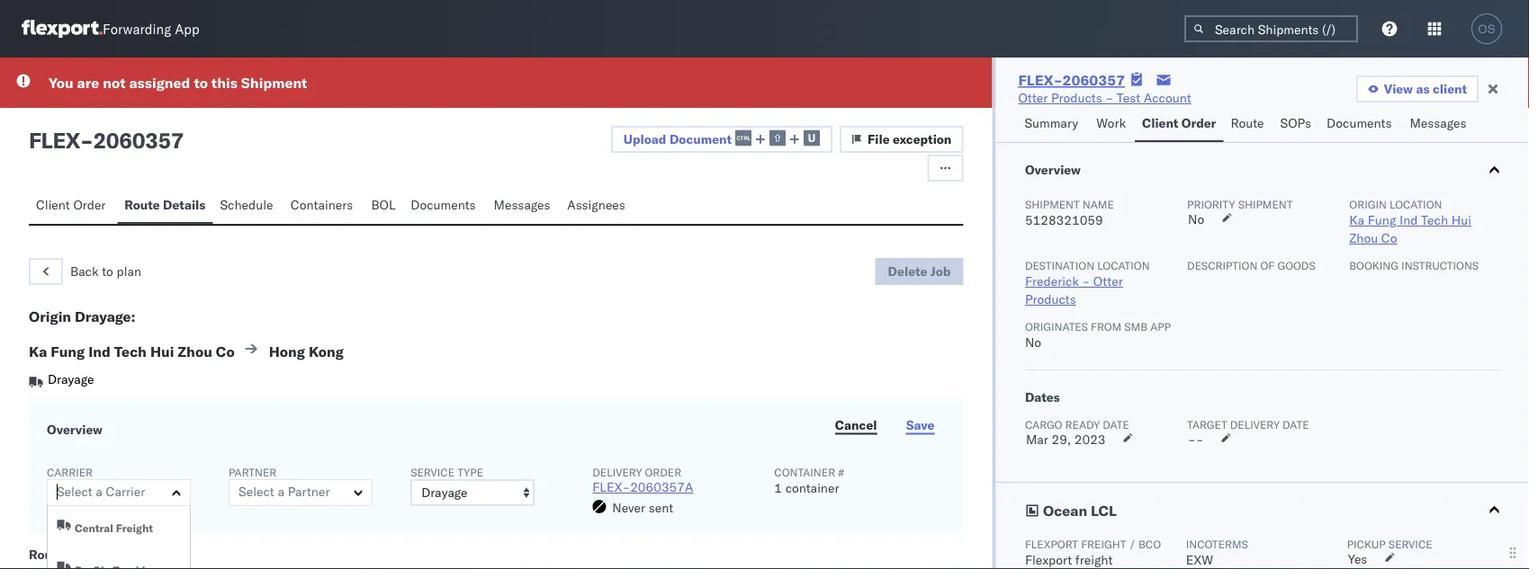 Task type: describe. For each thing, give the bounding box(es) containing it.
fung inside origin location ka fung ind tech hui zhou co
[[1368, 212, 1396, 228]]

sops
[[1281, 115, 1312, 131]]

documents for sops
[[1327, 115, 1392, 131]]

never sent
[[612, 500, 674, 516]]

zhou inside origin location ka fung ind tech hui zhou co
[[1349, 230, 1378, 246]]

select a carrier
[[57, 484, 145, 500]]

/
[[1129, 538, 1136, 551]]

0 vertical spatial otter
[[1019, 90, 1048, 106]]

client
[[1433, 81, 1467, 97]]

delivery
[[1230, 418, 1280, 432]]

messages button for bol
[[487, 189, 560, 224]]

flex- for 2060357
[[1019, 71, 1063, 89]]

description of goods
[[1187, 259, 1316, 272]]

0 vertical spatial 2060357
[[1063, 71, 1125, 89]]

Search Shipments (/) text field
[[1185, 15, 1359, 42]]

2 vertical spatial route
[[29, 547, 64, 563]]

select for select a carrier
[[57, 484, 92, 500]]

account
[[1144, 90, 1192, 106]]

container # 1 container
[[775, 466, 844, 497]]

work
[[1097, 115, 1126, 131]]

details
[[163, 197, 206, 213]]

flex-2060357 link
[[1019, 71, 1125, 89]]

pickup service
[[1347, 538, 1432, 551]]

ocean lcl
[[1043, 502, 1116, 520]]

save
[[906, 417, 935, 433]]

never
[[612, 500, 646, 516]]

2060357a
[[630, 480, 694, 496]]

tech inside origin location ka fung ind tech hui zhou co
[[1421, 212, 1448, 228]]

plan
[[117, 264, 141, 280]]

exw
[[1186, 553, 1213, 569]]

documents button for sops
[[1320, 107, 1403, 142]]

cargo
[[1025, 418, 1062, 432]]

0 horizontal spatial client order button
[[29, 189, 117, 224]]

file exception
[[868, 131, 952, 147]]

1 vertical spatial carrier
[[106, 484, 145, 500]]

bco
[[1138, 538, 1161, 551]]

ind inside origin location ka fung ind tech hui zhou co
[[1400, 212, 1418, 228]]

1 vertical spatial zhou
[[178, 343, 212, 361]]

flex-2060357a
[[593, 480, 694, 496]]

pickup
[[1347, 538, 1386, 551]]

route button
[[1224, 107, 1274, 142]]

lcl
[[1091, 502, 1116, 520]]

back to plan
[[70, 264, 141, 280]]

sent
[[649, 500, 674, 516]]

flex- for 2060357a
[[593, 480, 630, 496]]

0 horizontal spatial to
[[102, 264, 113, 280]]

upload document
[[624, 131, 732, 147]]

hong kong
[[269, 343, 344, 361]]

destination location frederick - otter products
[[1025, 259, 1150, 307]]

os
[[1479, 22, 1496, 36]]

as
[[1416, 81, 1430, 97]]

container
[[775, 466, 836, 479]]

cancel button
[[825, 412, 888, 439]]

1 horizontal spatial no
[[1188, 212, 1204, 227]]

hui inside origin location ka fung ind tech hui zhou co
[[1452, 212, 1471, 228]]

assignees button
[[560, 189, 636, 224]]

priority
[[1187, 198, 1235, 211]]

origin drayage:
[[29, 308, 136, 326]]

client order for the topmost 'client order' button
[[1143, 115, 1217, 131]]

1
[[775, 481, 782, 497]]

mar 29, 2023
[[1026, 432, 1106, 448]]

0 horizontal spatial fung
[[51, 343, 85, 361]]

0 horizontal spatial hui
[[150, 343, 174, 361]]

shipment
[[1238, 198, 1293, 211]]

app inside originates from smb app no
[[1150, 320, 1171, 334]]

this
[[211, 74, 238, 92]]

0 horizontal spatial order
[[73, 197, 106, 213]]

incoterms
[[1186, 538, 1248, 551]]

not
[[103, 74, 126, 92]]

view
[[1384, 81, 1413, 97]]

messages for bol
[[494, 197, 551, 213]]

overview button
[[996, 143, 1530, 197]]

you
[[49, 74, 73, 92]]

os button
[[1467, 8, 1508, 50]]

containers button
[[283, 189, 364, 224]]

incoterms exw
[[1186, 538, 1248, 569]]

0 vertical spatial order
[[1182, 115, 1217, 131]]

date for mar 29, 2023
[[1103, 418, 1129, 432]]

a for partner
[[278, 484, 284, 500]]

back
[[70, 264, 99, 280]]

ocean
[[1043, 502, 1087, 520]]

2 flexport from the top
[[1025, 553, 1072, 569]]

flex
[[29, 127, 80, 154]]

0 vertical spatial client
[[1143, 115, 1179, 131]]

type
[[457, 466, 483, 479]]

1 vertical spatial partner
[[288, 484, 330, 500]]

route for 'route' button
[[1231, 115, 1264, 131]]

0 horizontal spatial overview
[[47, 422, 103, 438]]

upload
[[624, 131, 667, 147]]

0 vertical spatial to
[[194, 74, 208, 92]]

route details
[[124, 197, 206, 213]]

assignees
[[567, 197, 626, 213]]

ka fung ind tech hui zhou co link
[[1349, 212, 1471, 246]]

overview inside button
[[1025, 162, 1081, 178]]

bol button
[[364, 189, 404, 224]]

work button
[[1089, 107, 1135, 142]]

booking instructions
[[1349, 259, 1479, 272]]

containers
[[291, 197, 353, 213]]

messages button for sops
[[1403, 107, 1477, 142]]

order
[[645, 466, 682, 479]]

summary button
[[1018, 107, 1089, 142]]

flexport freight / bco flexport freight
[[1025, 538, 1161, 569]]

0 vertical spatial partner
[[229, 466, 277, 479]]

otter products - test account link
[[1019, 89, 1192, 107]]

2023
[[1074, 432, 1106, 448]]



Task type: locate. For each thing, give the bounding box(es) containing it.
0 horizontal spatial co
[[216, 343, 235, 361]]

1 vertical spatial app
[[1150, 320, 1171, 334]]

route down select a carrier
[[29, 547, 64, 563]]

1 vertical spatial shipment
[[1025, 198, 1080, 211]]

1 vertical spatial route
[[124, 197, 160, 213]]

route left 'details'
[[124, 197, 160, 213]]

products down the "frederick"
[[1025, 292, 1076, 307]]

shipment name 5128321059
[[1025, 198, 1114, 228]]

1 a from the left
[[96, 484, 103, 500]]

app right forwarding at the left
[[175, 20, 200, 37]]

location up "ka fung ind tech hui zhou co" link
[[1390, 198, 1442, 211]]

1 horizontal spatial a
[[278, 484, 284, 500]]

co left hong
[[216, 343, 235, 361]]

#
[[838, 466, 844, 479]]

origin for origin location ka fung ind tech hui zhou co
[[1349, 198, 1387, 211]]

1 vertical spatial documents
[[411, 197, 476, 213]]

ind down the drayage:
[[88, 343, 111, 361]]

0 horizontal spatial location
[[1097, 259, 1150, 272]]

tech up the instructions
[[1421, 212, 1448, 228]]

tech down the drayage:
[[114, 343, 147, 361]]

messages down client
[[1410, 115, 1467, 131]]

from
[[1091, 320, 1121, 334]]

save button
[[895, 412, 946, 439]]

location for ind
[[1390, 198, 1442, 211]]

documents down view
[[1327, 115, 1392, 131]]

1 vertical spatial to
[[102, 264, 113, 280]]

0 horizontal spatial select
[[57, 484, 92, 500]]

document
[[670, 131, 732, 147]]

1 horizontal spatial ind
[[1400, 212, 1418, 228]]

2060357 down assigned
[[93, 127, 184, 154]]

shipment up 5128321059
[[1025, 198, 1080, 211]]

2 date from the left
[[1282, 418, 1309, 432]]

0 horizontal spatial ind
[[88, 343, 111, 361]]

route details button
[[117, 189, 213, 224]]

client order button
[[1135, 107, 1224, 142], [29, 189, 117, 224]]

origin left the drayage:
[[29, 308, 71, 326]]

0 vertical spatial carrier
[[47, 466, 93, 479]]

1 vertical spatial overview
[[47, 422, 103, 438]]

documents button for bol
[[404, 189, 487, 224]]

overview down summary button in the top right of the page
[[1025, 162, 1081, 178]]

1 vertical spatial fung
[[51, 343, 85, 361]]

partner
[[229, 466, 277, 479], [288, 484, 330, 500]]

view as client
[[1384, 81, 1467, 97]]

products
[[1052, 90, 1103, 106], [1025, 292, 1076, 307]]

1 vertical spatial client order
[[36, 197, 106, 213]]

bol
[[371, 197, 396, 213]]

are
[[77, 74, 99, 92]]

29,
[[1052, 432, 1071, 448]]

0 horizontal spatial messages
[[494, 197, 551, 213]]

0 vertical spatial flex-
[[1019, 71, 1063, 89]]

booking
[[1349, 259, 1399, 272]]

0 vertical spatial route
[[1231, 115, 1264, 131]]

service type
[[411, 466, 483, 479]]

destination
[[1025, 259, 1094, 272]]

hui
[[1452, 212, 1471, 228], [150, 343, 174, 361]]

1 vertical spatial otter
[[1093, 274, 1123, 289]]

0 horizontal spatial messages button
[[487, 189, 560, 224]]

1 horizontal spatial co
[[1381, 230, 1397, 246]]

central
[[75, 522, 113, 536]]

0 vertical spatial tech
[[1421, 212, 1448, 228]]

0 vertical spatial no
[[1188, 212, 1204, 227]]

messages
[[1410, 115, 1467, 131], [494, 197, 551, 213]]

0 horizontal spatial ka
[[29, 343, 47, 361]]

otter products - test account
[[1019, 90, 1192, 106]]

flex-
[[1019, 71, 1063, 89], [593, 480, 630, 496]]

products down flex-2060357 link
[[1052, 90, 1103, 106]]

client order
[[1143, 115, 1217, 131], [36, 197, 106, 213]]

1 vertical spatial location
[[1097, 259, 1150, 272]]

shipment inside shipment name 5128321059
[[1025, 198, 1080, 211]]

1 vertical spatial ind
[[88, 343, 111, 361]]

fung up booking
[[1368, 212, 1396, 228]]

origin
[[1349, 198, 1387, 211], [29, 308, 71, 326]]

route
[[1231, 115, 1264, 131], [124, 197, 160, 213], [29, 547, 64, 563]]

order
[[1182, 115, 1217, 131], [73, 197, 106, 213]]

description
[[1187, 259, 1258, 272]]

location inside origin location ka fung ind tech hui zhou co
[[1390, 198, 1442, 211]]

otter up from
[[1093, 274, 1123, 289]]

2 horizontal spatial route
[[1231, 115, 1264, 131]]

shipment right this
[[241, 74, 307, 92]]

summary
[[1025, 115, 1079, 131]]

1 horizontal spatial order
[[1182, 115, 1217, 131]]

1 horizontal spatial tech
[[1421, 212, 1448, 228]]

origin location ka fung ind tech hui zhou co
[[1349, 198, 1471, 246]]

no down priority
[[1188, 212, 1204, 227]]

client order button up back
[[29, 189, 117, 224]]

messages left assignees
[[494, 197, 551, 213]]

0 horizontal spatial route
[[29, 547, 64, 563]]

location
[[1390, 198, 1442, 211], [1097, 259, 1150, 272]]

flexport. image
[[22, 20, 103, 38]]

app
[[175, 20, 200, 37], [1150, 320, 1171, 334]]

documents for bol
[[411, 197, 476, 213]]

delivery order
[[593, 466, 682, 479]]

0 vertical spatial flexport
[[1025, 538, 1078, 551]]

0 horizontal spatial date
[[1103, 418, 1129, 432]]

0 vertical spatial ind
[[1400, 212, 1418, 228]]

0 horizontal spatial flex-
[[593, 480, 630, 496]]

1 horizontal spatial to
[[194, 74, 208, 92]]

to left this
[[194, 74, 208, 92]]

0 vertical spatial messages
[[1410, 115, 1467, 131]]

of
[[1260, 259, 1275, 272]]

1 horizontal spatial app
[[1150, 320, 1171, 334]]

ready
[[1065, 418, 1100, 432]]

to left plan
[[102, 264, 113, 280]]

0 vertical spatial origin
[[1349, 198, 1387, 211]]

1 horizontal spatial messages
[[1410, 115, 1467, 131]]

ocean lcl button
[[996, 483, 1530, 537]]

0 vertical spatial shipment
[[241, 74, 307, 92]]

0 horizontal spatial carrier
[[47, 466, 93, 479]]

origin for origin drayage:
[[29, 308, 71, 326]]

1 vertical spatial no
[[1025, 335, 1041, 351]]

products inside destination location frederick - otter products
[[1025, 292, 1076, 307]]

ka fung ind tech hui zhou co
[[29, 343, 235, 361]]

date right delivery
[[1282, 418, 1309, 432]]

ka down the "origin drayage:"
[[29, 343, 47, 361]]

1 vertical spatial ka
[[29, 343, 47, 361]]

1 horizontal spatial date
[[1282, 418, 1309, 432]]

0 horizontal spatial otter
[[1019, 90, 1048, 106]]

central freight
[[75, 522, 153, 536]]

hong
[[269, 343, 305, 361]]

documents button down view
[[1320, 107, 1403, 142]]

ka up booking
[[1349, 212, 1364, 228]]

ind up booking instructions
[[1400, 212, 1418, 228]]

origin up "ka fung ind tech hui zhou co" link
[[1349, 198, 1387, 211]]

frederick - otter products link
[[1025, 274, 1123, 307]]

kong
[[309, 343, 344, 361]]

5128321059
[[1025, 212, 1103, 228]]

0 vertical spatial fung
[[1368, 212, 1396, 228]]

ka inside origin location ka fung ind tech hui zhou co
[[1349, 212, 1364, 228]]

order down the account
[[1182, 115, 1217, 131]]

a for carrier
[[96, 484, 103, 500]]

- inside destination location frederick - otter products
[[1082, 274, 1090, 289]]

route for route details
[[124, 197, 160, 213]]

delivery
[[593, 466, 642, 479]]

1 horizontal spatial overview
[[1025, 162, 1081, 178]]

goods
[[1277, 259, 1316, 272]]

client order for the left 'client order' button
[[36, 197, 106, 213]]

0 horizontal spatial a
[[96, 484, 103, 500]]

1 vertical spatial freight
[[1075, 553, 1113, 569]]

2060357 up 'otter products - test account'
[[1063, 71, 1125, 89]]

0 vertical spatial documents
[[1327, 115, 1392, 131]]

flex - 2060357
[[29, 127, 184, 154]]

no inside originates from smb app no
[[1025, 335, 1041, 351]]

0 vertical spatial client order
[[1143, 115, 1217, 131]]

no down originates
[[1025, 335, 1041, 351]]

0 vertical spatial documents button
[[1320, 107, 1403, 142]]

file exception button
[[840, 126, 964, 153], [840, 126, 964, 153]]

1 horizontal spatial client order button
[[1135, 107, 1224, 142]]

client down the account
[[1143, 115, 1179, 131]]

0 vertical spatial client order button
[[1135, 107, 1224, 142]]

flex- up the "summary"
[[1019, 71, 1063, 89]]

client order down flex
[[36, 197, 106, 213]]

1 horizontal spatial documents
[[1327, 115, 1392, 131]]

documents button right bol
[[404, 189, 487, 224]]

0 vertical spatial location
[[1390, 198, 1442, 211]]

2 select from the left
[[239, 484, 274, 500]]

0 horizontal spatial app
[[175, 20, 200, 37]]

central freight list box
[[48, 507, 190, 570]]

0 vertical spatial hui
[[1452, 212, 1471, 228]]

ind
[[1400, 212, 1418, 228], [88, 343, 111, 361]]

2060357
[[1063, 71, 1125, 89], [93, 127, 184, 154]]

service
[[1388, 538, 1432, 551]]

location inside destination location frederick - otter products
[[1097, 259, 1150, 272]]

freight down lcl
[[1075, 553, 1113, 569]]

0 vertical spatial products
[[1052, 90, 1103, 106]]

client
[[1143, 115, 1179, 131], [36, 197, 70, 213]]

fung
[[1368, 212, 1396, 228], [51, 343, 85, 361]]

None field
[[57, 481, 61, 504]]

flex- down delivery at the left of the page
[[593, 480, 630, 496]]

container
[[786, 481, 840, 497]]

co inside origin location ka fung ind tech hui zhou co
[[1381, 230, 1397, 246]]

target
[[1187, 418, 1227, 432]]

documents button
[[1320, 107, 1403, 142], [404, 189, 487, 224]]

carrier up select a carrier
[[47, 466, 93, 479]]

1 vertical spatial messages
[[494, 197, 551, 213]]

instructions
[[1401, 259, 1479, 272]]

0 horizontal spatial client
[[36, 197, 70, 213]]

select for select a partner
[[239, 484, 274, 500]]

otter up the "summary"
[[1019, 90, 1048, 106]]

1 horizontal spatial fung
[[1368, 212, 1396, 228]]

1 date from the left
[[1103, 418, 1129, 432]]

1 vertical spatial tech
[[114, 343, 147, 361]]

1 vertical spatial hui
[[150, 343, 174, 361]]

1 horizontal spatial route
[[124, 197, 160, 213]]

date up '2023'
[[1103, 418, 1129, 432]]

location up frederick - otter products 'link'
[[1097, 259, 1150, 272]]

1 vertical spatial client order button
[[29, 189, 117, 224]]

1 horizontal spatial documents button
[[1320, 107, 1403, 142]]

flex-2060357a button
[[593, 480, 694, 496]]

1 vertical spatial messages button
[[487, 189, 560, 224]]

0 vertical spatial app
[[175, 20, 200, 37]]

messages for sops
[[1410, 115, 1467, 131]]

0 horizontal spatial tech
[[114, 343, 147, 361]]

client down flex
[[36, 197, 70, 213]]

order down the flex - 2060357
[[73, 197, 106, 213]]

otter inside destination location frederick - otter products
[[1093, 274, 1123, 289]]

select a partner
[[239, 484, 330, 500]]

0 horizontal spatial client order
[[36, 197, 106, 213]]

freight
[[116, 522, 153, 536]]

date for --
[[1282, 418, 1309, 432]]

messages button
[[1403, 107, 1477, 142], [487, 189, 560, 224]]

1 horizontal spatial hui
[[1452, 212, 1471, 228]]

priority shipment
[[1187, 198, 1293, 211]]

cancel
[[835, 417, 877, 433]]

-
[[1106, 90, 1114, 106], [80, 127, 93, 154], [1082, 274, 1090, 289], [1188, 432, 1196, 448], [1196, 432, 1204, 448]]

1 vertical spatial order
[[73, 197, 106, 213]]

client order down the account
[[1143, 115, 1217, 131]]

0 horizontal spatial documents
[[411, 197, 476, 213]]

0 horizontal spatial documents button
[[404, 189, 487, 224]]

0 vertical spatial freight
[[1081, 538, 1126, 551]]

1 horizontal spatial 2060357
[[1063, 71, 1125, 89]]

2 a from the left
[[278, 484, 284, 500]]

carrier up freight
[[106, 484, 145, 500]]

1 horizontal spatial flex-
[[1019, 71, 1063, 89]]

route left sops
[[1231, 115, 1264, 131]]

1 horizontal spatial ka
[[1349, 212, 1364, 228]]

1 horizontal spatial shipment
[[1025, 198, 1080, 211]]

0 vertical spatial co
[[1381, 230, 1397, 246]]

client order button down the account
[[1135, 107, 1224, 142]]

0 vertical spatial ka
[[1349, 212, 1364, 228]]

fung up drayage
[[51, 343, 85, 361]]

1 flexport from the top
[[1025, 538, 1078, 551]]

messages button left assignees
[[487, 189, 560, 224]]

co up booking
[[1381, 230, 1397, 246]]

1 select from the left
[[57, 484, 92, 500]]

1 horizontal spatial location
[[1390, 198, 1442, 211]]

0 horizontal spatial 2060357
[[93, 127, 184, 154]]

documents
[[1327, 115, 1392, 131], [411, 197, 476, 213]]

1 horizontal spatial carrier
[[106, 484, 145, 500]]

originates
[[1025, 320, 1088, 334]]

overview down drayage
[[47, 422, 103, 438]]

freight left the /
[[1081, 538, 1126, 551]]

shipment
[[241, 74, 307, 92], [1025, 198, 1080, 211]]

flex-2060357
[[1019, 71, 1125, 89]]

app right smb
[[1150, 320, 1171, 334]]

drayage
[[48, 372, 94, 388]]

1 vertical spatial documents button
[[404, 189, 487, 224]]

forwarding
[[103, 20, 171, 37]]

1 horizontal spatial messages button
[[1403, 107, 1477, 142]]

origin inside origin location ka fung ind tech hui zhou co
[[1349, 198, 1387, 211]]

1 horizontal spatial client order
[[1143, 115, 1217, 131]]

location for otter
[[1097, 259, 1150, 272]]

messages button down client
[[1403, 107, 1477, 142]]

1 vertical spatial flexport
[[1025, 553, 1072, 569]]

1 vertical spatial co
[[216, 343, 235, 361]]

ka
[[1349, 212, 1364, 228], [29, 343, 47, 361]]

a
[[96, 484, 103, 500], [278, 484, 284, 500]]

sops button
[[1274, 107, 1320, 142]]

forwarding app
[[103, 20, 200, 37]]

exception
[[893, 131, 952, 147]]

1 vertical spatial client
[[36, 197, 70, 213]]

documents right bol button
[[411, 197, 476, 213]]

name
[[1082, 198, 1114, 211]]



Task type: vqa. For each thing, say whether or not it's contained in the screenshot.
the topmost the vessel
no



